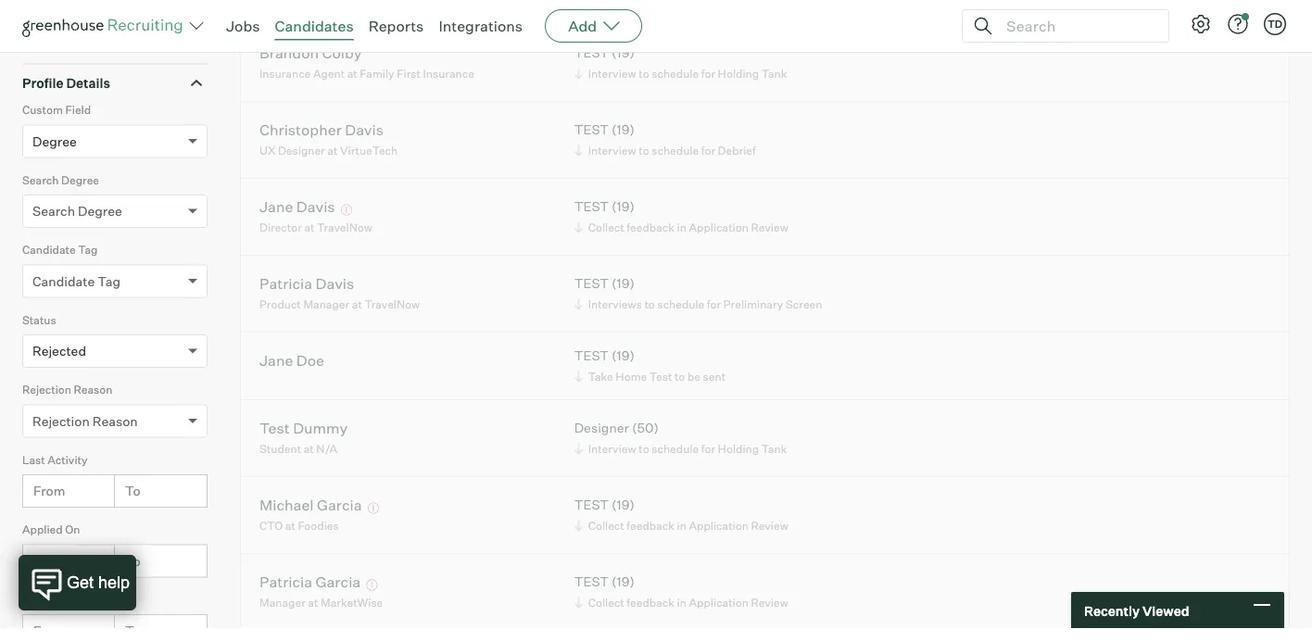 Task type: locate. For each thing, give the bounding box(es) containing it.
interview
[[588, 66, 636, 80], [588, 143, 636, 157], [588, 442, 636, 456]]

patricia for patricia davis product manager at travelnow
[[259, 274, 312, 293]]

recently
[[1084, 603, 1140, 619]]

jane for jane doe
[[259, 351, 293, 369]]

6 test from the top
[[574, 497, 609, 513]]

1 vertical spatial holding
[[718, 442, 759, 456]]

1 vertical spatial test
[[259, 419, 290, 437]]

from
[[33, 483, 65, 499], [33, 553, 65, 569]]

jobs
[[226, 17, 260, 35]]

0 vertical spatial in
[[677, 220, 687, 234]]

sent
[[703, 369, 726, 383]]

feedback for jane davis
[[627, 220, 675, 234]]

custom field
[[22, 103, 91, 117]]

holding inside the test (19) interview to schedule for holding tank
[[718, 66, 759, 80]]

2 test (19) collect feedback in application review from the top
[[574, 497, 788, 533]]

review for michael garcia
[[751, 519, 788, 533]]

at right cto
[[285, 519, 295, 533]]

screen
[[786, 297, 822, 311]]

tag up the status element
[[98, 273, 120, 289]]

1 vertical spatial in
[[677, 519, 687, 533]]

status element
[[22, 311, 208, 381]]

garcia up foodies
[[317, 495, 362, 514]]

candidate tag down search degree element
[[22, 243, 98, 257]]

for for christopher davis
[[701, 143, 715, 157]]

0 vertical spatial feedback
[[627, 220, 675, 234]]

schedule right the interviews at the top left of the page
[[657, 297, 705, 311]]

1 vertical spatial to
[[125, 553, 140, 569]]

holding up 'debrief'
[[718, 66, 759, 80]]

candidates
[[275, 17, 354, 35]]

0 vertical spatial test
[[649, 369, 672, 383]]

for inside designer (50) interview to schedule for holding tank
[[701, 442, 715, 456]]

applied
[[22, 523, 63, 537]]

at inside patricia davis product manager at travelnow
[[352, 297, 362, 311]]

2 review from the top
[[751, 519, 788, 533]]

tank inside designer (50) interview to schedule for holding tank
[[761, 442, 787, 456]]

on
[[65, 523, 80, 537], [53, 593, 68, 607]]

michael garcia
[[259, 495, 362, 514]]

2 interview from the top
[[588, 143, 636, 157]]

at down patricia garcia 'link'
[[308, 596, 318, 609]]

holding down the sent
[[718, 442, 759, 456]]

1 vertical spatial interview to schedule for holding tank link
[[571, 440, 792, 457]]

Search text field
[[1002, 13, 1152, 39]]

patricia inside 'link'
[[259, 572, 312, 591]]

patricia davis link
[[259, 274, 354, 295]]

interview to schedule for debrief link
[[571, 141, 761, 159]]

6 (19) from the top
[[612, 497, 635, 513]]

rejection up last activity
[[32, 413, 90, 429]]

review for jane davis
[[751, 220, 788, 234]]

candidate tag
[[22, 243, 98, 257], [32, 273, 120, 289]]

test (19) interview to schedule for holding tank
[[574, 45, 787, 80]]

doe
[[296, 351, 324, 369]]

0 vertical spatial davis
[[345, 120, 384, 139]]

to for last activity
[[125, 483, 140, 499]]

garcia inside 'link'
[[316, 572, 361, 591]]

rejected option
[[32, 343, 86, 359]]

marketwise
[[321, 596, 383, 609]]

1 vertical spatial application
[[689, 519, 749, 533]]

2 (19) from the top
[[612, 122, 635, 138]]

at down "jane davis" link
[[304, 220, 315, 234]]

tag down search degree element
[[78, 243, 98, 257]]

rejection reason
[[22, 383, 113, 397], [32, 413, 138, 429]]

2 jane from the top
[[259, 351, 293, 369]]

1 vertical spatial travelnow
[[365, 297, 420, 311]]

schedule for test dummy
[[652, 442, 699, 456]]

0 vertical spatial candidate tag
[[22, 243, 98, 257]]

0 vertical spatial interview
[[588, 66, 636, 80]]

from for last
[[33, 483, 65, 499]]

for inside test (19) interview to schedule for debrief
[[701, 143, 715, 157]]

(19) inside test (19) interview to schedule for debrief
[[612, 122, 635, 138]]

holding inside designer (50) interview to schedule for holding tank
[[718, 442, 759, 456]]

test
[[574, 45, 609, 61], [574, 122, 609, 138], [574, 198, 609, 215], [574, 275, 609, 292], [574, 348, 609, 364], [574, 497, 609, 513], [574, 574, 609, 590]]

for down the sent
[[701, 442, 715, 456]]

1 vertical spatial garcia
[[316, 572, 361, 591]]

collect
[[588, 220, 624, 234], [588, 519, 624, 533], [588, 596, 624, 609]]

td button
[[1264, 13, 1286, 35]]

garcia
[[317, 495, 362, 514], [316, 572, 361, 591]]

reason
[[74, 383, 113, 397], [92, 413, 138, 429]]

1 in from the top
[[677, 220, 687, 234]]

tank inside the test (19) interview to schedule for holding tank
[[761, 66, 787, 80]]

schedule inside designer (50) interview to schedule for holding tank
[[652, 442, 699, 456]]

from down last activity
[[33, 483, 65, 499]]

1 test from the top
[[574, 45, 609, 61]]

jane doe
[[259, 351, 324, 369]]

jane
[[259, 197, 293, 216], [259, 351, 293, 369]]

1 vertical spatial patricia
[[259, 572, 312, 591]]

michael
[[259, 495, 314, 514]]

christopher
[[259, 120, 342, 139]]

search
[[22, 173, 59, 187], [32, 203, 75, 219]]

patricia up product
[[259, 274, 312, 293]]

jane for jane davis
[[259, 197, 293, 216]]

search degree
[[22, 173, 99, 187], [32, 203, 122, 219]]

test inside test (19) take home test to be sent
[[574, 348, 609, 364]]

4 test from the top
[[574, 275, 609, 292]]

1 vertical spatial candidate
[[32, 273, 95, 289]]

interview to schedule for holding tank link up test (19) interview to schedule for debrief
[[571, 65, 792, 82]]

designer down christopher
[[278, 143, 325, 157]]

garcia up marketwise at the left bottom
[[316, 572, 361, 591]]

on for applied on
[[65, 523, 80, 537]]

for inside test (19) interviews to schedule for preliminary screen
[[707, 297, 721, 311]]

2 collect from the top
[[588, 519, 624, 533]]

insurance
[[259, 66, 311, 80], [423, 66, 474, 80]]

rejection
[[22, 383, 71, 397], [32, 413, 90, 429]]

davis up director at travelnow
[[296, 197, 335, 216]]

(19) inside the test (19) interview to schedule for holding tank
[[612, 45, 635, 61]]

2 tank from the top
[[761, 442, 787, 456]]

0 vertical spatial from
[[33, 483, 65, 499]]

rejection reason up activity
[[32, 413, 138, 429]]

1 review from the top
[[751, 220, 788, 234]]

on right hired
[[53, 593, 68, 607]]

0 vertical spatial tank
[[761, 66, 787, 80]]

0 vertical spatial manager
[[303, 297, 350, 311]]

a
[[73, 26, 81, 42]]

virtuetech
[[340, 143, 398, 157]]

0 vertical spatial on
[[65, 523, 80, 537]]

0 vertical spatial review
[[751, 220, 788, 234]]

1 vertical spatial jane
[[259, 351, 293, 369]]

1 vertical spatial collect
[[588, 519, 624, 533]]

davis down director at travelnow
[[316, 274, 354, 293]]

jane davis has been in application review for more than 5 days image
[[338, 205, 355, 216]]

test right home
[[649, 369, 672, 383]]

1 application from the top
[[689, 220, 749, 234]]

1 jane from the top
[[259, 197, 293, 216]]

1 vertical spatial designer
[[574, 420, 629, 436]]

test (19) collect feedback in application review for jane davis
[[574, 198, 788, 234]]

2 vertical spatial in
[[677, 596, 687, 609]]

review
[[751, 220, 788, 234], [751, 519, 788, 533], [751, 596, 788, 609]]

3 collect from the top
[[588, 596, 624, 609]]

3 collect feedback in application review link from the top
[[571, 594, 793, 611]]

take home test to be sent link
[[571, 368, 730, 385]]

degree up candidate tag element
[[78, 203, 122, 219]]

0 vertical spatial rejection reason
[[22, 383, 113, 397]]

5 (19) from the top
[[612, 348, 635, 364]]

schedule
[[652, 66, 699, 80], [652, 143, 699, 157], [657, 297, 705, 311], [652, 442, 699, 456]]

2 feedback from the top
[[627, 519, 675, 533]]

1 vertical spatial review
[[751, 519, 788, 533]]

1 test (19) collect feedback in application review from the top
[[574, 198, 788, 234]]

1 vertical spatial davis
[[296, 197, 335, 216]]

schedule up test (19) interview to schedule for debrief
[[652, 66, 699, 80]]

for left 'debrief'
[[701, 143, 715, 157]]

0 horizontal spatial insurance
[[259, 66, 311, 80]]

0 horizontal spatial designer
[[278, 143, 325, 157]]

designer left (50)
[[574, 420, 629, 436]]

degree
[[32, 133, 77, 149], [61, 173, 99, 187], [78, 203, 122, 219]]

1 horizontal spatial designer
[[574, 420, 629, 436]]

5 test from the top
[[574, 348, 609, 364]]

2 vertical spatial application
[[689, 596, 749, 609]]

1 horizontal spatial insurance
[[423, 66, 474, 80]]

2 from from the top
[[33, 553, 65, 569]]

holding for (50)
[[718, 442, 759, 456]]

preliminary
[[724, 297, 783, 311]]

collect for jane davis
[[588, 220, 624, 234]]

2 vertical spatial interview
[[588, 442, 636, 456]]

1 vertical spatial tag
[[98, 273, 120, 289]]

1 horizontal spatial test
[[649, 369, 672, 383]]

student
[[259, 442, 301, 456]]

custom field element
[[22, 101, 208, 171]]

to for test dummy
[[639, 442, 649, 456]]

interview to schedule for holding tank link down (50)
[[571, 440, 792, 457]]

insurance down brandon
[[259, 66, 311, 80]]

brandon colby link
[[259, 43, 362, 65]]

rejection down rejected option
[[22, 383, 71, 397]]

(19) inside test (19) interviews to schedule for preliminary screen
[[612, 275, 635, 292]]

insurance right first
[[423, 66, 474, 80]]

interview for test dummy
[[588, 442, 636, 456]]

2 vertical spatial review
[[751, 596, 788, 609]]

jane inside "jane davis" link
[[259, 197, 293, 216]]

to for patricia davis
[[644, 297, 655, 311]]

manager
[[303, 297, 350, 311], [259, 596, 306, 609]]

first
[[397, 66, 421, 80]]

manager down patricia garcia 'link'
[[259, 596, 306, 609]]

1 vertical spatial tank
[[761, 442, 787, 456]]

candidate tag element
[[22, 241, 208, 311]]

1 vertical spatial degree
[[61, 173, 99, 187]]

0 vertical spatial tag
[[78, 243, 98, 257]]

hired on
[[22, 593, 68, 607]]

debrief
[[718, 143, 756, 157]]

interview inside designer (50) interview to schedule for holding tank
[[588, 442, 636, 456]]

0 vertical spatial application
[[689, 220, 749, 234]]

3 review from the top
[[751, 596, 788, 609]]

2 vertical spatial collect
[[588, 596, 624, 609]]

christopher davis ux designer at virtuetech
[[259, 120, 398, 157]]

davis inside christopher davis ux designer at virtuetech
[[345, 120, 384, 139]]

to inside test (19) interview to schedule for debrief
[[639, 143, 649, 157]]

2 vertical spatial feedback
[[627, 596, 675, 609]]

foodies
[[298, 519, 339, 533]]

3 in from the top
[[677, 596, 687, 609]]

test (19) collect feedback in application review
[[574, 198, 788, 234], [574, 497, 788, 533], [574, 574, 788, 609]]

travelnow
[[317, 220, 372, 234], [365, 297, 420, 311]]

1 vertical spatial interview
[[588, 143, 636, 157]]

1 collect from the top
[[588, 220, 624, 234]]

0 vertical spatial collect
[[588, 220, 624, 234]]

1 vertical spatial on
[[53, 593, 68, 607]]

at down christopher davis link
[[327, 143, 338, 157]]

2 in from the top
[[677, 519, 687, 533]]

1 interview from the top
[[588, 66, 636, 80]]

0 horizontal spatial test
[[259, 419, 290, 437]]

0 vertical spatial patricia
[[259, 274, 312, 293]]

2 to from the top
[[125, 553, 140, 569]]

from for applied
[[33, 553, 65, 569]]

2 interview to schedule for holding tank link from the top
[[571, 440, 792, 457]]

test (19) collect feedback in application review for michael garcia
[[574, 497, 788, 533]]

2 vertical spatial davis
[[316, 274, 354, 293]]

in
[[677, 220, 687, 234], [677, 519, 687, 533], [677, 596, 687, 609]]

1 patricia from the top
[[259, 274, 312, 293]]

to inside test (19) take home test to be sent
[[675, 369, 685, 383]]

0 vertical spatial collect feedback in application review link
[[571, 218, 793, 236]]

schedule for patricia davis
[[657, 297, 705, 311]]

2 application from the top
[[689, 519, 749, 533]]

1 vertical spatial collect feedback in application review link
[[571, 517, 793, 534]]

1 vertical spatial rejection reason
[[32, 413, 138, 429]]

at left n/a
[[304, 442, 314, 456]]

2 vertical spatial test (19) collect feedback in application review
[[574, 574, 788, 609]]

jane davis link
[[259, 197, 335, 218]]

tank
[[761, 66, 787, 80], [761, 442, 787, 456]]

0 vertical spatial degree
[[32, 133, 77, 149]]

for for test dummy
[[701, 442, 715, 456]]

jane up director
[[259, 197, 293, 216]]

0 vertical spatial to
[[125, 483, 140, 499]]

patricia up manager at marketwise
[[259, 572, 312, 591]]

1 tank from the top
[[761, 66, 787, 80]]

at down colby
[[347, 66, 357, 80]]

2 collect feedback in application review link from the top
[[571, 517, 793, 534]]

on right applied on the left of the page
[[65, 523, 80, 537]]

davis up virtuetech on the top
[[345, 120, 384, 139]]

interview to schedule for holding tank link
[[571, 65, 792, 82], [571, 440, 792, 457]]

candidate
[[22, 243, 76, 257], [32, 273, 95, 289]]

1 insurance from the left
[[259, 66, 311, 80]]

holding
[[718, 66, 759, 80], [718, 442, 759, 456]]

degree down custom field
[[32, 133, 77, 149]]

0 vertical spatial holding
[[718, 66, 759, 80]]

schedule inside test (19) interview to schedule for debrief
[[652, 143, 699, 157]]

test up student
[[259, 419, 290, 437]]

davis
[[345, 120, 384, 139], [296, 197, 335, 216], [316, 274, 354, 293]]

3 test (19) collect feedback in application review from the top
[[574, 574, 788, 609]]

1 feedback from the top
[[627, 220, 675, 234]]

3 interview from the top
[[588, 442, 636, 456]]

0 vertical spatial garcia
[[317, 495, 362, 514]]

0 vertical spatial test (19) collect feedback in application review
[[574, 198, 788, 234]]

manager inside patricia davis product manager at travelnow
[[303, 297, 350, 311]]

director
[[259, 220, 302, 234]]

schedule down (50)
[[652, 442, 699, 456]]

1 collect feedback in application review link from the top
[[571, 218, 793, 236]]

1 (19) from the top
[[612, 45, 635, 61]]

1 vertical spatial feedback
[[627, 519, 675, 533]]

test inside test (19) interviews to schedule for preliminary screen
[[574, 275, 609, 292]]

(19)
[[612, 45, 635, 61], [612, 122, 635, 138], [612, 198, 635, 215], [612, 275, 635, 292], [612, 348, 635, 364], [612, 497, 635, 513], [612, 574, 635, 590]]

select a form
[[32, 26, 115, 42]]

4 (19) from the top
[[612, 275, 635, 292]]

1 interview to schedule for holding tank link from the top
[[571, 65, 792, 82]]

rejection reason down rejected option
[[22, 383, 113, 397]]

interview inside test (19) interview to schedule for debrief
[[588, 143, 636, 157]]

candidates link
[[275, 17, 354, 35]]

2 vertical spatial collect feedback in application review link
[[571, 594, 793, 611]]

manager down patricia davis link
[[303, 297, 350, 311]]

degree down degree option
[[61, 173, 99, 187]]

test (19) take home test to be sent
[[574, 348, 726, 383]]

collect feedback in application review link
[[571, 218, 793, 236], [571, 517, 793, 534], [571, 594, 793, 611]]

schedule left 'debrief'
[[652, 143, 699, 157]]

jobs link
[[226, 17, 260, 35]]

for left preliminary
[[707, 297, 721, 311]]

designer
[[278, 143, 325, 157], [574, 420, 629, 436]]

1 from from the top
[[33, 483, 65, 499]]

candidate tag up the status
[[32, 273, 120, 289]]

0 vertical spatial designer
[[278, 143, 325, 157]]

1 holding from the top
[[718, 66, 759, 80]]

patricia inside patricia davis product manager at travelnow
[[259, 274, 312, 293]]

to inside test (19) interviews to schedule for preliminary screen
[[644, 297, 655, 311]]

0 vertical spatial interview to schedule for holding tank link
[[571, 65, 792, 82]]

davis inside patricia davis product manager at travelnow
[[316, 274, 354, 293]]

1 to from the top
[[125, 483, 140, 499]]

feedback
[[627, 220, 675, 234], [627, 519, 675, 533], [627, 596, 675, 609]]

for up test (19) interview to schedule for debrief
[[701, 66, 715, 80]]

jane inside jane doe link
[[259, 351, 293, 369]]

activity
[[48, 453, 88, 467]]

application
[[689, 220, 749, 234], [689, 519, 749, 533], [689, 596, 749, 609]]

0 vertical spatial jane
[[259, 197, 293, 216]]

tank for (50)
[[761, 442, 787, 456]]

(19) inside test (19) take home test to be sent
[[612, 348, 635, 364]]

degree option
[[32, 133, 77, 149]]

1 vertical spatial from
[[33, 553, 65, 569]]

test dummy link
[[259, 419, 348, 440]]

colby
[[322, 43, 362, 62]]

take
[[588, 369, 613, 383]]

2 patricia from the top
[[259, 572, 312, 591]]

2 holding from the top
[[718, 442, 759, 456]]

1 vertical spatial test (19) collect feedback in application review
[[574, 497, 788, 533]]

to inside designer (50) interview to schedule for holding tank
[[639, 442, 649, 456]]

jane left doe
[[259, 351, 293, 369]]

schedule inside test (19) interviews to schedule for preliminary screen
[[657, 297, 705, 311]]

at down patricia davis link
[[352, 297, 362, 311]]

2 test from the top
[[574, 122, 609, 138]]

from down applied on
[[33, 553, 65, 569]]

application for jane davis
[[689, 220, 749, 234]]



Task type: describe. For each thing, give the bounding box(es) containing it.
collect for michael garcia
[[588, 519, 624, 533]]

integrations
[[439, 17, 523, 35]]

application for michael garcia
[[689, 519, 749, 533]]

designer inside designer (50) interview to schedule for holding tank
[[574, 420, 629, 436]]

n/a
[[316, 442, 337, 456]]

7 test from the top
[[574, 574, 609, 590]]

rejection reason element
[[22, 381, 208, 451]]

test (19) interviews to schedule for preliminary screen
[[574, 275, 822, 311]]

interviews
[[588, 297, 642, 311]]

patricia garcia has been in application review for more than 5 days image
[[364, 580, 381, 591]]

designer (50) interview to schedule for holding tank
[[574, 420, 787, 456]]

collect feedback in application review link for jane davis
[[571, 218, 793, 236]]

3 feedback from the top
[[627, 596, 675, 609]]

jane davis
[[259, 197, 335, 216]]

director at travelnow
[[259, 220, 372, 234]]

3 (19) from the top
[[612, 198, 635, 215]]

brandon
[[259, 43, 319, 62]]

be
[[688, 369, 701, 383]]

interview inside the test (19) interview to schedule for holding tank
[[588, 66, 636, 80]]

interviews to schedule for preliminary screen link
[[571, 295, 827, 313]]

to for applied on
[[125, 553, 140, 569]]

3 application from the top
[[689, 596, 749, 609]]

michael garcia has been in application review for more than 5 days image
[[365, 503, 382, 514]]

7 (19) from the top
[[612, 574, 635, 590]]

form
[[83, 26, 115, 42]]

profile
[[22, 75, 63, 91]]

christopher davis link
[[259, 120, 384, 141]]

ux
[[259, 143, 276, 157]]

dummy
[[293, 419, 348, 437]]

in for michael garcia
[[677, 519, 687, 533]]

1 vertical spatial candidate tag
[[32, 273, 120, 289]]

designer inside christopher davis ux designer at virtuetech
[[278, 143, 325, 157]]

0 vertical spatial search
[[22, 173, 59, 187]]

davis for christopher
[[345, 120, 384, 139]]

on for hired on
[[53, 593, 68, 607]]

garcia for patricia garcia
[[316, 572, 361, 591]]

test inside test (19) take home test to be sent
[[649, 369, 672, 383]]

custom
[[22, 103, 63, 117]]

at inside christopher davis ux designer at virtuetech
[[327, 143, 338, 157]]

schedule inside the test (19) interview to schedule for holding tank
[[652, 66, 699, 80]]

jane doe link
[[259, 351, 324, 372]]

select
[[32, 26, 71, 42]]

test inside the test (19) interview to schedule for holding tank
[[574, 45, 609, 61]]

last activity
[[22, 453, 88, 467]]

to inside the test (19) interview to schedule for holding tank
[[639, 66, 649, 80]]

for inside the test (19) interview to schedule for holding tank
[[701, 66, 715, 80]]

collect feedback in application review link for patricia garcia
[[571, 594, 793, 611]]

add button
[[545, 9, 642, 43]]

degree inside custom field element
[[32, 133, 77, 149]]

agent
[[313, 66, 345, 80]]

michael garcia link
[[259, 495, 362, 517]]

test inside test dummy student at n/a
[[259, 419, 290, 437]]

family
[[360, 66, 394, 80]]

search degree element
[[22, 171, 208, 241]]

td
[[1268, 18, 1283, 30]]

rejected
[[32, 343, 86, 359]]

1 vertical spatial manager
[[259, 596, 306, 609]]

collect feedback in application review link for michael garcia
[[571, 517, 793, 534]]

1 vertical spatial reason
[[92, 413, 138, 429]]

at inside test dummy student at n/a
[[304, 442, 314, 456]]

2 vertical spatial degree
[[78, 203, 122, 219]]

feedback for michael garcia
[[627, 519, 675, 533]]

applied on
[[22, 523, 80, 537]]

tank for (19)
[[761, 66, 787, 80]]

brandon colby insurance agent at family first insurance
[[259, 43, 474, 80]]

0 vertical spatial reason
[[74, 383, 113, 397]]

1 vertical spatial rejection
[[32, 413, 90, 429]]

patricia garcia
[[259, 572, 361, 591]]

3 test from the top
[[574, 198, 609, 215]]

davis for patricia
[[316, 274, 354, 293]]

patricia garcia link
[[259, 572, 361, 594]]

2 insurance from the left
[[423, 66, 474, 80]]

integrations link
[[439, 17, 523, 35]]

home
[[616, 369, 647, 383]]

last
[[22, 453, 45, 467]]

0 vertical spatial search degree
[[22, 173, 99, 187]]

test dummy student at n/a
[[259, 419, 348, 456]]

interview to schedule for holding tank link for colby
[[571, 65, 792, 82]]

to for christopher davis
[[639, 143, 649, 157]]

garcia for michael garcia
[[317, 495, 362, 514]]

reports link
[[368, 17, 424, 35]]

hired
[[22, 593, 51, 607]]

at inside brandon colby insurance agent at family first insurance
[[347, 66, 357, 80]]

greenhouse recruiting image
[[22, 15, 189, 37]]

1 vertical spatial search
[[32, 203, 75, 219]]

cto at foodies
[[259, 519, 339, 533]]

for for patricia davis
[[707, 297, 721, 311]]

in for jane davis
[[677, 220, 687, 234]]

cto
[[259, 519, 283, 533]]

patricia for patricia garcia
[[259, 572, 312, 591]]

0 vertical spatial candidate
[[22, 243, 76, 257]]

profile details
[[22, 75, 110, 91]]

details
[[66, 75, 110, 91]]

test (19) interview to schedule for debrief
[[574, 122, 756, 157]]

add
[[568, 17, 597, 35]]

product
[[259, 297, 301, 311]]

status
[[22, 313, 56, 327]]

patricia davis product manager at travelnow
[[259, 274, 420, 311]]

td button
[[1260, 9, 1290, 39]]

travelnow inside patricia davis product manager at travelnow
[[365, 297, 420, 311]]

schedule for christopher davis
[[652, 143, 699, 157]]

viewed
[[1143, 603, 1189, 619]]

configure image
[[1190, 13, 1212, 35]]

manager at marketwise
[[259, 596, 383, 609]]

0 vertical spatial rejection
[[22, 383, 71, 397]]

davis for jane
[[296, 197, 335, 216]]

(50)
[[632, 420, 659, 436]]

test inside test (19) interview to schedule for debrief
[[574, 122, 609, 138]]

holding for (19)
[[718, 66, 759, 80]]

field
[[65, 103, 91, 117]]

interview to schedule for holding tank link for dummy
[[571, 440, 792, 457]]

interview for christopher davis
[[588, 143, 636, 157]]

0 vertical spatial travelnow
[[317, 220, 372, 234]]

1 vertical spatial search degree
[[32, 203, 122, 219]]

reports
[[368, 17, 424, 35]]

recently viewed
[[1084, 603, 1189, 619]]



Task type: vqa. For each thing, say whether or not it's contained in the screenshot.
only corresponding to template
no



